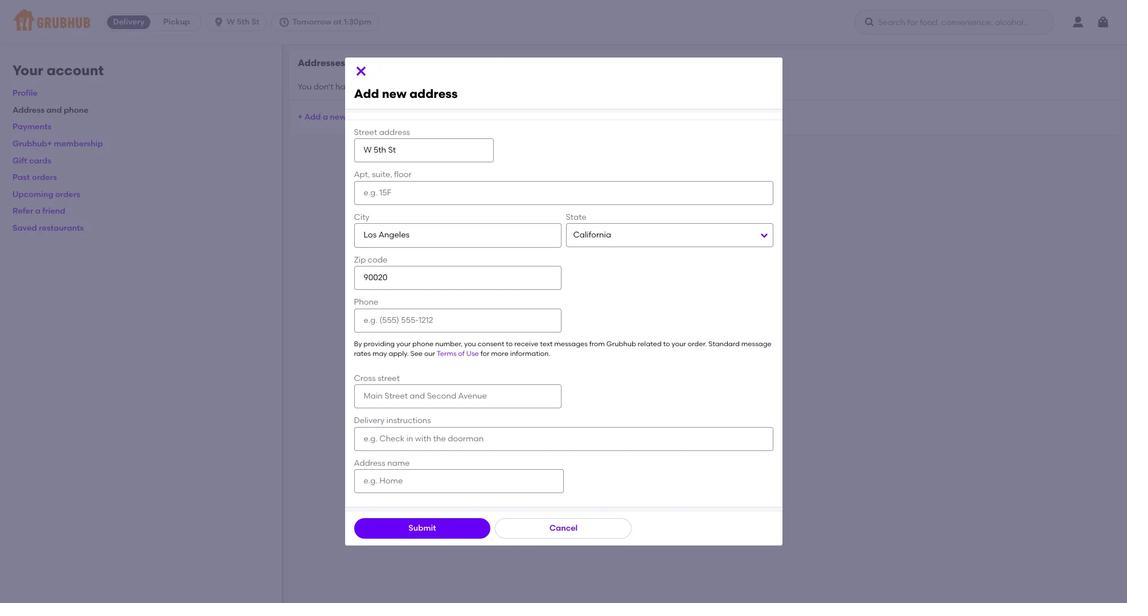 Task type: vqa. For each thing, say whether or not it's contained in the screenshot.
name
yes



Task type: describe. For each thing, give the bounding box(es) containing it.
zip
[[354, 255, 366, 265]]

saved
[[373, 82, 396, 91]]

main navigation navigation
[[0, 0, 1128, 44]]

related
[[638, 340, 662, 348]]

grubhub+ membership
[[13, 139, 103, 149]]

by providing your phone number, you consent to receive text messages from grubhub related to your order. standard message rates may apply. see our
[[354, 340, 772, 358]]

code
[[368, 255, 388, 265]]

orders for upcoming orders
[[55, 190, 80, 199]]

svg image for tomorrow at 1:30pm
[[279, 17, 290, 28]]

apt,
[[354, 170, 370, 180]]

gift cards
[[13, 156, 51, 166]]

at
[[334, 17, 342, 27]]

2 your from the left
[[672, 340, 687, 348]]

use
[[467, 350, 479, 358]]

w
[[227, 17, 235, 27]]

Address name text field
[[354, 470, 564, 494]]

tomorrow
[[293, 17, 332, 27]]

svg image inside main navigation navigation
[[865, 17, 876, 28]]

more
[[491, 350, 509, 358]]

1 horizontal spatial add
[[354, 87, 379, 101]]

street address
[[354, 128, 410, 137]]

2 to from the left
[[664, 340, 671, 348]]

address for address and phone
[[13, 105, 45, 115]]

new inside button
[[330, 112, 346, 122]]

+
[[298, 112, 303, 122]]

address and phone
[[13, 105, 89, 115]]

payments link
[[13, 122, 51, 132]]

address name
[[354, 459, 410, 468]]

floor
[[394, 170, 412, 180]]

standard
[[709, 340, 740, 348]]

membership
[[54, 139, 103, 149]]

grubhub
[[607, 340, 637, 348]]

text
[[540, 340, 553, 348]]

information.
[[511, 350, 551, 358]]

2 vertical spatial address
[[379, 128, 410, 137]]

zip code
[[354, 255, 388, 265]]

profile link
[[13, 88, 38, 98]]

profile
[[13, 88, 38, 98]]

saved restaurants link
[[13, 223, 84, 233]]

refer a friend link
[[13, 207, 65, 216]]

delivery for delivery
[[113, 17, 145, 27]]

a inside button
[[323, 112, 328, 122]]

add inside + add a new address button
[[305, 112, 321, 122]]

st
[[252, 17, 260, 27]]

1 horizontal spatial new
[[382, 87, 407, 101]]

Zip code telephone field
[[354, 266, 562, 290]]

past orders
[[13, 173, 57, 183]]

saved
[[13, 223, 37, 233]]

from
[[590, 340, 605, 348]]

delivery instructions
[[354, 416, 431, 426]]

upcoming
[[13, 190, 53, 199]]

refer a friend
[[13, 207, 65, 216]]

svg image for w 5th st
[[213, 17, 225, 28]]

phone
[[354, 298, 379, 307]]

consent
[[478, 340, 505, 348]]

addresses.
[[398, 82, 439, 91]]

0 horizontal spatial phone
[[64, 105, 89, 115]]

+ add a new address button
[[298, 107, 380, 128]]

friend
[[42, 207, 65, 216]]

name
[[388, 459, 410, 468]]

pickup
[[163, 17, 190, 27]]

apply.
[[389, 350, 409, 358]]

don't
[[314, 82, 334, 91]]

any
[[357, 82, 371, 91]]

add new address
[[354, 87, 458, 101]]

upcoming orders link
[[13, 190, 80, 199]]

cross street
[[354, 374, 400, 383]]

refer
[[13, 207, 33, 216]]

you
[[465, 340, 476, 348]]

pickup button
[[153, 13, 201, 31]]

1 your from the left
[[397, 340, 411, 348]]

terms
[[437, 350, 457, 358]]

providing
[[364, 340, 395, 348]]

gift cards link
[[13, 156, 51, 166]]

terms of use link
[[437, 350, 479, 358]]

past orders link
[[13, 173, 57, 183]]

your
[[13, 62, 43, 79]]

cancel button
[[496, 519, 632, 539]]

Phone telephone field
[[354, 309, 562, 333]]



Task type: locate. For each thing, give the bounding box(es) containing it.
1 horizontal spatial a
[[323, 112, 328, 122]]

1 vertical spatial new
[[330, 112, 346, 122]]

1 horizontal spatial svg image
[[279, 17, 290, 28]]

svg image inside w 5th st button
[[213, 17, 225, 28]]

instructions
[[387, 416, 431, 426]]

messages
[[555, 340, 588, 348]]

Apt, suite, floor text field
[[354, 181, 774, 205]]

0 horizontal spatial your
[[397, 340, 411, 348]]

delivery button
[[105, 13, 153, 31]]

gift
[[13, 156, 27, 166]]

street
[[378, 374, 400, 383]]

account
[[47, 62, 104, 79]]

new
[[382, 87, 407, 101], [330, 112, 346, 122]]

delivery
[[113, 17, 145, 27], [354, 416, 385, 426]]

addresses
[[298, 58, 346, 68]]

have
[[336, 82, 355, 91]]

of
[[459, 350, 465, 358]]

address
[[410, 87, 458, 101], [348, 112, 380, 122], [379, 128, 410, 137]]

street
[[354, 128, 377, 137]]

see
[[411, 350, 423, 358]]

0 vertical spatial phone
[[64, 105, 89, 115]]

0 horizontal spatial address
[[13, 105, 45, 115]]

rates
[[354, 350, 371, 358]]

address right the street
[[379, 128, 410, 137]]

0 horizontal spatial to
[[506, 340, 513, 348]]

may
[[373, 350, 387, 358]]

address down profile link
[[13, 105, 45, 115]]

new down have in the top of the page
[[330, 112, 346, 122]]

upcoming orders
[[13, 190, 80, 199]]

0 vertical spatial add
[[354, 87, 379, 101]]

Delivery instructions text field
[[354, 427, 774, 451]]

0 horizontal spatial add
[[305, 112, 321, 122]]

svg image
[[1097, 15, 1111, 29], [213, 17, 225, 28], [279, 17, 290, 28]]

address left the name
[[354, 459, 386, 468]]

to up "more"
[[506, 340, 513, 348]]

1 vertical spatial svg image
[[354, 64, 368, 78]]

your
[[397, 340, 411, 348], [672, 340, 687, 348]]

tomorrow at 1:30pm button
[[272, 13, 384, 31]]

address and phone link
[[13, 105, 89, 115]]

+ add a new address
[[298, 112, 380, 122]]

you
[[298, 82, 312, 91]]

svg image inside tomorrow at 1:30pm button
[[279, 17, 290, 28]]

delivery left pickup
[[113, 17, 145, 27]]

1 to from the left
[[506, 340, 513, 348]]

grubhub+
[[13, 139, 52, 149]]

new right any in the top of the page
[[382, 87, 407, 101]]

City text field
[[354, 224, 562, 248]]

tomorrow at 1:30pm
[[293, 17, 372, 27]]

0 vertical spatial a
[[323, 112, 328, 122]]

apt, suite, floor
[[354, 170, 412, 180]]

1 vertical spatial address
[[354, 459, 386, 468]]

message
[[742, 340, 772, 348]]

order.
[[688, 340, 707, 348]]

address up the street
[[348, 112, 380, 122]]

1 horizontal spatial phone
[[413, 340, 434, 348]]

delivery for delivery instructions
[[354, 416, 385, 426]]

1 horizontal spatial svg image
[[865, 17, 876, 28]]

suite,
[[372, 170, 393, 180]]

orders up friend
[[55, 190, 80, 199]]

Street address text field
[[354, 139, 494, 163]]

address for address name
[[354, 459, 386, 468]]

past
[[13, 173, 30, 183]]

1 vertical spatial delivery
[[354, 416, 385, 426]]

you don't have any saved addresses.
[[298, 82, 439, 91]]

saved restaurants
[[13, 223, 84, 233]]

orders for past orders
[[32, 173, 57, 183]]

phone inside by providing your phone number, you consent to receive text messages from grubhub related to your order. standard message rates may apply. see our
[[413, 340, 434, 348]]

cancel
[[550, 524, 578, 534]]

0 vertical spatial delivery
[[113, 17, 145, 27]]

1 vertical spatial orders
[[55, 190, 80, 199]]

address right saved
[[410, 87, 458, 101]]

0 horizontal spatial svg image
[[213, 17, 225, 28]]

0 vertical spatial svg image
[[865, 17, 876, 28]]

1 vertical spatial a
[[35, 207, 40, 216]]

0 horizontal spatial a
[[35, 207, 40, 216]]

your up apply.
[[397, 340, 411, 348]]

2 horizontal spatial svg image
[[1097, 15, 1111, 29]]

grubhub+ membership link
[[13, 139, 103, 149]]

phone up see
[[413, 340, 434, 348]]

phone
[[64, 105, 89, 115], [413, 340, 434, 348]]

1 horizontal spatial delivery
[[354, 416, 385, 426]]

0 horizontal spatial new
[[330, 112, 346, 122]]

your account
[[13, 62, 104, 79]]

Cross street text field
[[354, 385, 562, 409]]

0 vertical spatial orders
[[32, 173, 57, 183]]

0 horizontal spatial delivery
[[113, 17, 145, 27]]

address
[[13, 105, 45, 115], [354, 459, 386, 468]]

5th
[[237, 17, 250, 27]]

receive
[[515, 340, 539, 348]]

delivery left instructions
[[354, 416, 385, 426]]

terms of use for more information.
[[437, 350, 551, 358]]

1 horizontal spatial to
[[664, 340, 671, 348]]

delivery inside delivery button
[[113, 17, 145, 27]]

number,
[[436, 340, 463, 348]]

add right +
[[305, 112, 321, 122]]

add up '+ add a new address'
[[354, 87, 379, 101]]

1 horizontal spatial your
[[672, 340, 687, 348]]

1 vertical spatial address
[[348, 112, 380, 122]]

payments
[[13, 122, 51, 132]]

0 horizontal spatial svg image
[[354, 64, 368, 78]]

our
[[425, 350, 436, 358]]

orders up upcoming orders link
[[32, 173, 57, 183]]

0 vertical spatial address
[[13, 105, 45, 115]]

0 vertical spatial new
[[382, 87, 407, 101]]

to right related
[[664, 340, 671, 348]]

cards
[[29, 156, 51, 166]]

a right refer
[[35, 207, 40, 216]]

1 vertical spatial add
[[305, 112, 321, 122]]

and
[[46, 105, 62, 115]]

for
[[481, 350, 490, 358]]

phone right and
[[64, 105, 89, 115]]

submit button
[[354, 519, 491, 539]]

to
[[506, 340, 513, 348], [664, 340, 671, 348]]

submit
[[409, 524, 436, 534]]

by
[[354, 340, 362, 348]]

restaurants
[[39, 223, 84, 233]]

w 5th st
[[227, 17, 260, 27]]

1 vertical spatial phone
[[413, 340, 434, 348]]

0 vertical spatial address
[[410, 87, 458, 101]]

1 horizontal spatial address
[[354, 459, 386, 468]]

a right +
[[323, 112, 328, 122]]

svg image
[[865, 17, 876, 28], [354, 64, 368, 78]]

cross
[[354, 374, 376, 383]]

w 5th st button
[[206, 13, 272, 31]]

address inside + add a new address button
[[348, 112, 380, 122]]

a
[[323, 112, 328, 122], [35, 207, 40, 216]]

your left order.
[[672, 340, 687, 348]]

city
[[354, 213, 370, 222]]

1:30pm
[[344, 17, 372, 27]]



